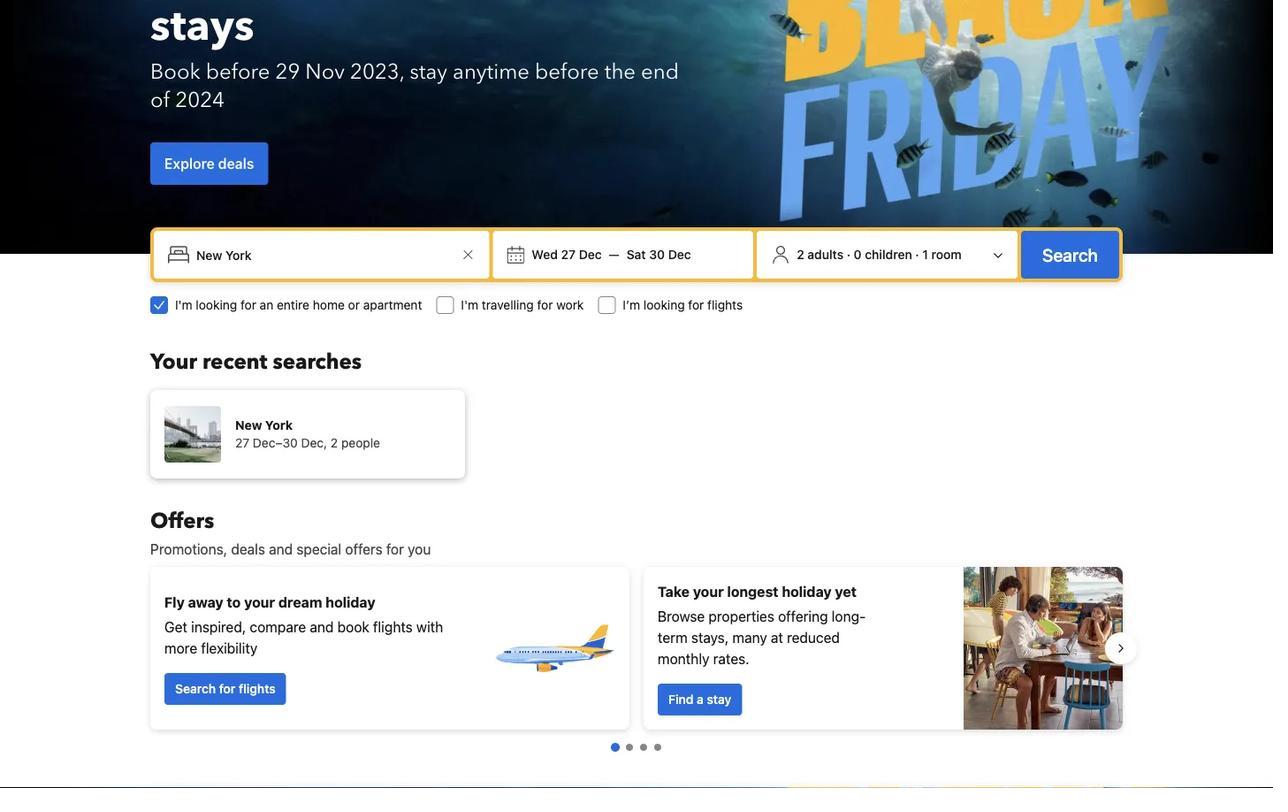 Task type: describe. For each thing, give the bounding box(es) containing it.
take
[[658, 583, 690, 600]]

many
[[733, 629, 767, 646]]

yet
[[835, 583, 857, 600]]

sat 30 dec button
[[620, 239, 698, 271]]

stay inside "offers" main content
[[707, 692, 732, 707]]

offers promotions, deals and special offers for you
[[150, 506, 431, 558]]

search for search
[[1043, 244, 1098, 265]]

for inside offers promotions, deals and special offers for you
[[386, 541, 404, 558]]

i'm for i'm looking for an entire home or apartment
[[175, 298, 192, 312]]

i'm travelling for work
[[461, 298, 584, 312]]

to
[[227, 594, 241, 611]]

inspired,
[[191, 619, 246, 635]]

fly
[[165, 594, 185, 611]]

1 horizontal spatial 27
[[561, 247, 576, 262]]

entire
[[277, 298, 310, 312]]

find a stay link
[[658, 684, 742, 716]]

book
[[150, 57, 201, 86]]

1 · from the left
[[847, 247, 851, 262]]

compare
[[250, 619, 306, 635]]

work
[[557, 298, 584, 312]]

fly away to your dream holiday get inspired, compare and book flights with more flexibility
[[165, 594, 443, 657]]

region containing take your longest holiday yet
[[136, 560, 1137, 737]]

search for search for flights
[[175, 681, 216, 696]]

recent
[[203, 347, 268, 376]]

looking for i'm
[[644, 298, 685, 312]]

wed 27 dec button
[[525, 239, 609, 271]]

with
[[417, 619, 443, 635]]

2024
[[175, 85, 225, 115]]

and inside fly away to your dream holiday get inspired, compare and book flights with more flexibility
[[310, 619, 334, 635]]

dec,
[[301, 436, 327, 450]]

an
[[260, 298, 274, 312]]

new
[[235, 418, 262, 432]]

2 before from the left
[[535, 57, 599, 86]]

promotions,
[[150, 541, 227, 558]]

your inside fly away to your dream holiday get inspired, compare and book flights with more flexibility
[[244, 594, 275, 611]]

stay inside 'book before 29 nov 2023, stay anytime before the end of 2024'
[[410, 57, 448, 86]]

longest
[[727, 583, 779, 600]]

for inside region
[[219, 681, 236, 696]]

your
[[150, 347, 197, 376]]

end
[[641, 57, 679, 86]]

find
[[669, 692, 694, 707]]

0
[[854, 247, 862, 262]]

long-
[[832, 608, 866, 625]]

i'm
[[623, 298, 640, 312]]

get
[[165, 619, 187, 635]]

2023,
[[350, 57, 404, 86]]

browse
[[658, 608, 705, 625]]

explore deals
[[165, 155, 254, 172]]

take your longest holiday yet browse properties offering long- term stays, many at reduced monthly rates.
[[658, 583, 866, 667]]

york
[[265, 418, 293, 432]]

away
[[188, 594, 224, 611]]

rates.
[[713, 651, 750, 667]]

children
[[865, 247, 913, 262]]

2 dec from the left
[[668, 247, 691, 262]]

29
[[276, 57, 300, 86]]

i'm for i'm travelling for work
[[461, 298, 479, 312]]

term
[[658, 629, 688, 646]]

search for flights link
[[165, 673, 286, 705]]

—
[[609, 247, 620, 262]]

you
[[408, 541, 431, 558]]

0 vertical spatial flights
[[708, 298, 743, 312]]

wed 27 dec — sat 30 dec
[[532, 247, 691, 262]]



Task type: vqa. For each thing, say whether or not it's contained in the screenshot.
Tashkent link
no



Task type: locate. For each thing, give the bounding box(es) containing it.
i'm looking for flights
[[623, 298, 743, 312]]

deals up to
[[231, 541, 265, 558]]

0 horizontal spatial holiday
[[326, 594, 376, 611]]

progress bar
[[611, 743, 662, 752]]

offers
[[345, 541, 383, 558]]

before left the
[[535, 57, 599, 86]]

2 i'm from the left
[[461, 298, 479, 312]]

explore deals link
[[150, 142, 268, 185]]

search inside 'button'
[[1043, 244, 1098, 265]]

·
[[847, 247, 851, 262], [916, 247, 920, 262]]

take your longest holiday yet image
[[964, 567, 1123, 730]]

looking for i'm
[[196, 298, 237, 312]]

holiday inside fly away to your dream holiday get inspired, compare and book flights with more flexibility
[[326, 594, 376, 611]]

2 · from the left
[[916, 247, 920, 262]]

1 horizontal spatial ·
[[916, 247, 920, 262]]

sat
[[627, 247, 646, 262]]

0 horizontal spatial dec
[[579, 247, 602, 262]]

your
[[693, 583, 724, 600], [244, 594, 275, 611]]

27 inside the new york 27 dec–30 dec, 2 people
[[235, 436, 250, 450]]

search inside "offers" main content
[[175, 681, 216, 696]]

1 i'm from the left
[[175, 298, 192, 312]]

flights inside fly away to your dream holiday get inspired, compare and book flights with more flexibility
[[373, 619, 413, 635]]

i'm
[[175, 298, 192, 312], [461, 298, 479, 312]]

27
[[561, 247, 576, 262], [235, 436, 250, 450]]

0 horizontal spatial 2
[[331, 436, 338, 450]]

0 horizontal spatial search
[[175, 681, 216, 696]]

2 looking from the left
[[644, 298, 685, 312]]

1 horizontal spatial stay
[[707, 692, 732, 707]]

0 horizontal spatial and
[[269, 541, 293, 558]]

1 horizontal spatial looking
[[644, 298, 685, 312]]

· left the '1'
[[916, 247, 920, 262]]

0 horizontal spatial flights
[[239, 681, 276, 696]]

special
[[297, 541, 342, 558]]

1 before from the left
[[206, 57, 270, 86]]

1 horizontal spatial your
[[693, 583, 724, 600]]

stay right 2023,
[[410, 57, 448, 86]]

flexibility
[[201, 640, 258, 657]]

i'm up your
[[175, 298, 192, 312]]

· left 0
[[847, 247, 851, 262]]

explore
[[165, 155, 215, 172]]

2 adults · 0 children · 1 room button
[[764, 238, 1011, 272]]

a
[[697, 692, 704, 707]]

2
[[797, 247, 805, 262], [331, 436, 338, 450]]

before
[[206, 57, 270, 86], [535, 57, 599, 86]]

0 vertical spatial 2
[[797, 247, 805, 262]]

2 right dec, at bottom left
[[331, 436, 338, 450]]

for down sat 30 dec button
[[688, 298, 704, 312]]

1 vertical spatial search
[[175, 681, 216, 696]]

for for flights
[[688, 298, 704, 312]]

searches
[[273, 347, 362, 376]]

dec left — on the top of page
[[579, 247, 602, 262]]

1 vertical spatial 27
[[235, 436, 250, 450]]

dream
[[278, 594, 322, 611]]

progress bar inside "offers" main content
[[611, 743, 662, 752]]

0 horizontal spatial ·
[[847, 247, 851, 262]]

and left special
[[269, 541, 293, 558]]

1 horizontal spatial dec
[[668, 247, 691, 262]]

stays,
[[692, 629, 729, 646]]

search button
[[1022, 231, 1120, 279]]

your inside take your longest holiday yet browse properties offering long- term stays, many at reduced monthly rates.
[[693, 583, 724, 600]]

27 right 'wed'
[[561, 247, 576, 262]]

book
[[338, 619, 370, 635]]

1 horizontal spatial 2
[[797, 247, 805, 262]]

looking left 'an'
[[196, 298, 237, 312]]

1 horizontal spatial search
[[1043, 244, 1098, 265]]

for left the work
[[537, 298, 553, 312]]

offers
[[150, 506, 214, 536]]

holiday up book
[[326, 594, 376, 611]]

1 horizontal spatial i'm
[[461, 298, 479, 312]]

or
[[348, 298, 360, 312]]

holiday up offering
[[782, 583, 832, 600]]

room
[[932, 247, 962, 262]]

looking right i'm
[[644, 298, 685, 312]]

0 vertical spatial stay
[[410, 57, 448, 86]]

0 vertical spatial 27
[[561, 247, 576, 262]]

holiday inside take your longest holiday yet browse properties offering long- term stays, many at reduced monthly rates.
[[782, 583, 832, 600]]

for down flexibility
[[219, 681, 236, 696]]

monthly
[[658, 651, 710, 667]]

and left book
[[310, 619, 334, 635]]

region
[[136, 560, 1137, 737]]

of
[[150, 85, 170, 115]]

home
[[313, 298, 345, 312]]

0 horizontal spatial 27
[[235, 436, 250, 450]]

1 vertical spatial flights
[[373, 619, 413, 635]]

2 vertical spatial flights
[[239, 681, 276, 696]]

dec right 30
[[668, 247, 691, 262]]

and
[[269, 541, 293, 558], [310, 619, 334, 635]]

at
[[771, 629, 784, 646]]

for for work
[[537, 298, 553, 312]]

deals right explore at the top of page
[[218, 155, 254, 172]]

0 horizontal spatial i'm
[[175, 298, 192, 312]]

search
[[1043, 244, 1098, 265], [175, 681, 216, 696]]

before left 29
[[206, 57, 270, 86]]

1 dec from the left
[[579, 247, 602, 262]]

for for an
[[241, 298, 256, 312]]

i'm looking for an entire home or apartment
[[175, 298, 422, 312]]

1 horizontal spatial flights
[[373, 619, 413, 635]]

and inside offers promotions, deals and special offers for you
[[269, 541, 293, 558]]

reduced
[[787, 629, 840, 646]]

offers main content
[[136, 506, 1137, 788]]

looking
[[196, 298, 237, 312], [644, 298, 685, 312]]

for
[[241, 298, 256, 312], [537, 298, 553, 312], [688, 298, 704, 312], [386, 541, 404, 558], [219, 681, 236, 696]]

find a stay
[[669, 692, 732, 707]]

0 horizontal spatial your
[[244, 594, 275, 611]]

2 horizontal spatial flights
[[708, 298, 743, 312]]

deals
[[218, 155, 254, 172], [231, 541, 265, 558]]

0 vertical spatial and
[[269, 541, 293, 558]]

Where are you going? field
[[189, 239, 458, 271]]

stay right a
[[707, 692, 732, 707]]

0 horizontal spatial looking
[[196, 298, 237, 312]]

new york 27 dec–30 dec, 2 people
[[235, 418, 380, 450]]

offering
[[778, 608, 828, 625]]

1 looking from the left
[[196, 298, 237, 312]]

flights
[[708, 298, 743, 312], [373, 619, 413, 635], [239, 681, 276, 696]]

dec–30
[[253, 436, 298, 450]]

0 vertical spatial search
[[1043, 244, 1098, 265]]

1 vertical spatial and
[[310, 619, 334, 635]]

your recent searches
[[150, 347, 362, 376]]

deals inside offers promotions, deals and special offers for you
[[231, 541, 265, 558]]

1 horizontal spatial holiday
[[782, 583, 832, 600]]

1
[[923, 247, 929, 262]]

holiday
[[782, 583, 832, 600], [326, 594, 376, 611]]

1 vertical spatial deals
[[231, 541, 265, 558]]

2 left adults in the top of the page
[[797, 247, 805, 262]]

1 horizontal spatial and
[[310, 619, 334, 635]]

more
[[165, 640, 197, 657]]

search for flights
[[175, 681, 276, 696]]

fly away to your dream holiday image
[[492, 586, 616, 710]]

1 horizontal spatial before
[[535, 57, 599, 86]]

0 horizontal spatial stay
[[410, 57, 448, 86]]

anytime
[[453, 57, 530, 86]]

0 vertical spatial deals
[[218, 155, 254, 172]]

1 vertical spatial stay
[[707, 692, 732, 707]]

travelling
[[482, 298, 534, 312]]

apartment
[[363, 298, 422, 312]]

wed
[[532, 247, 558, 262]]

2 adults · 0 children · 1 room
[[797, 247, 962, 262]]

for left you
[[386, 541, 404, 558]]

30
[[649, 247, 665, 262]]

nov
[[305, 57, 345, 86]]

i'm left the travelling
[[461, 298, 479, 312]]

27 down new
[[235, 436, 250, 450]]

people
[[341, 436, 380, 450]]

for left 'an'
[[241, 298, 256, 312]]

dec
[[579, 247, 602, 262], [668, 247, 691, 262]]

properties
[[709, 608, 775, 625]]

1 vertical spatial 2
[[331, 436, 338, 450]]

your right the take
[[693, 583, 724, 600]]

0 horizontal spatial before
[[206, 57, 270, 86]]

book before 29 nov 2023, stay anytime before the end of 2024
[[150, 57, 679, 115]]

2 inside button
[[797, 247, 805, 262]]

adults
[[808, 247, 844, 262]]

your right to
[[244, 594, 275, 611]]

the
[[605, 57, 636, 86]]

2 inside the new york 27 dec–30 dec, 2 people
[[331, 436, 338, 450]]



